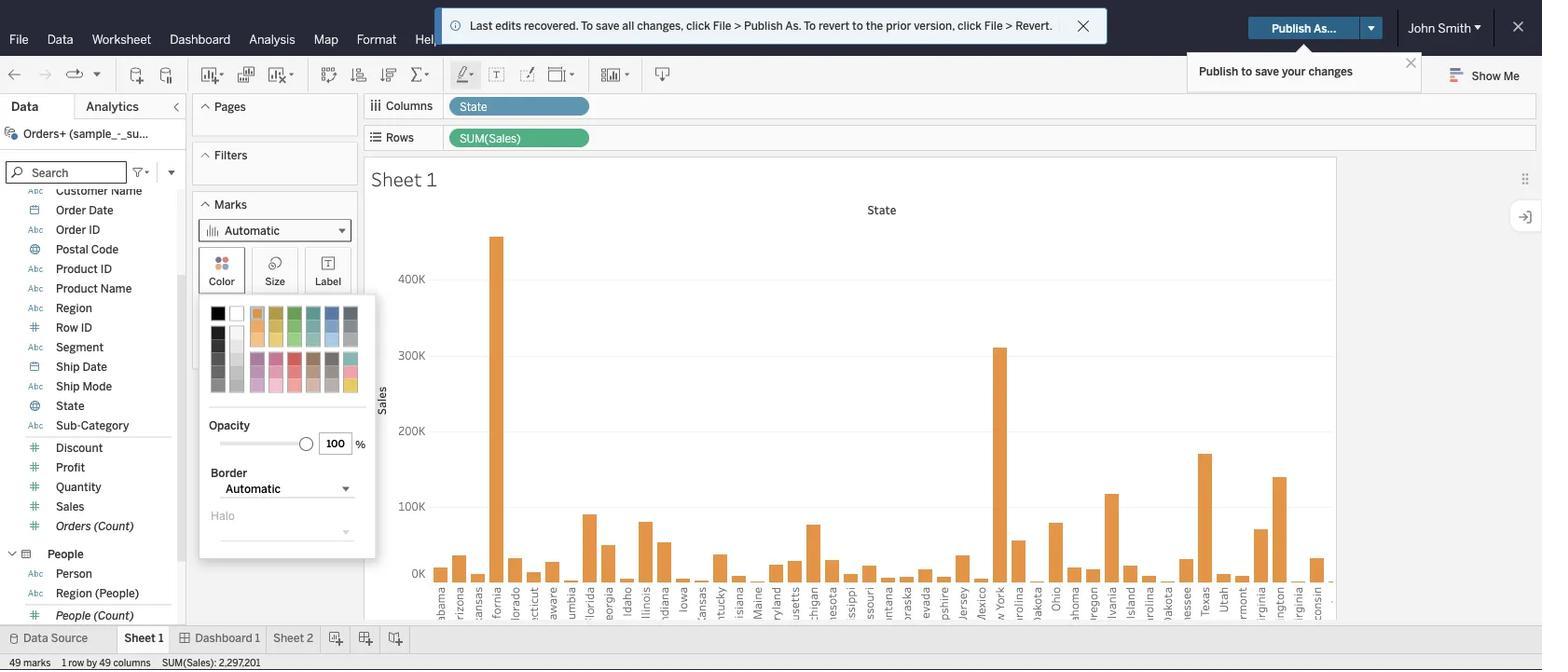 Task type: describe. For each thing, give the bounding box(es) containing it.
new workbook (tableau public)
[[666, 19, 890, 37]]

quantity
[[56, 481, 101, 494]]

size
[[265, 275, 285, 288]]

recovered.
[[524, 19, 579, 33]]

map
[[314, 32, 338, 47]]

New Hampshire, State. Press Space to toggle selection. Press Escape to go back to the left margin. Use arrow keys to navigate headers text field
[[934, 584, 953, 670]]

2 vertical spatial data
[[23, 632, 48, 645]]

customer name
[[56, 184, 142, 198]]

1 horizontal spatial sheet 1
[[371, 166, 437, 192]]

all
[[622, 19, 634, 33]]

analysis
[[249, 32, 295, 47]]

Indiana, State. Press Space to toggle selection. Press Escape to go back to the left margin. Use arrow keys to navigate headers text field
[[654, 584, 673, 670]]

smith
[[1438, 21, 1471, 35]]

Colorado, State. Press Space to toggle selection. Press Escape to go back to the left margin. Use arrow keys to navigate headers text field
[[505, 584, 524, 670]]

Nevada, State. Press Space to toggle selection. Press Escape to go back to the left margin. Use arrow keys to navigate headers text field
[[916, 584, 934, 670]]

analytics
[[86, 99, 139, 114]]

Illinois, State. Press Space to toggle selection. Press Escape to go back to the left margin. Use arrow keys to navigate headers text field
[[636, 584, 654, 670]]

filters
[[214, 149, 247, 162]]

dashboard for dashboard 1
[[195, 632, 252, 645]]

row
[[56, 321, 78, 335]]

detail
[[208, 327, 236, 340]]

Pennsylvania, State. Press Space to toggle selection. Press Escape to go back to the left margin. Use arrow keys to navigate headers text field
[[1102, 584, 1121, 670]]

publish as... button
[[1248, 17, 1360, 39]]

%
[[355, 438, 366, 451]]

Oregon, State. Press Space to toggle selection. Press Escape to go back to the left margin. Use arrow keys to navigate headers text field
[[1083, 584, 1102, 670]]

Georgia, State. Press Space to toggle selection. Press Escape to go back to the left margin. Use arrow keys to navigate headers text field
[[599, 584, 617, 670]]

Search text field
[[6, 161, 127, 184]]

postal code
[[56, 243, 119, 256]]

(count) for people (count)
[[94, 609, 134, 623]]

Idaho, State. Press Space to toggle selection. Press Escape to go back to the left margin. Use arrow keys to navigate headers text field
[[617, 584, 636, 670]]

Connecticut, State. Press Space to toggle selection. Press Escape to go back to the left margin. Use arrow keys to navigate headers text field
[[524, 584, 543, 670]]

new data source image
[[128, 66, 146, 84]]

product name
[[56, 282, 132, 296]]

show
[[1472, 69, 1501, 82]]

0 horizontal spatial sheet 1
[[124, 632, 163, 645]]

john smith
[[1408, 21, 1471, 35]]

2,297,201
[[219, 657, 260, 668]]

help
[[415, 32, 441, 47]]

order date
[[56, 204, 114, 217]]

publish inside alert
[[744, 19, 783, 33]]

1 horizontal spatial sheet
[[273, 632, 304, 645]]

product id
[[56, 262, 112, 276]]

0 horizontal spatial file
[[9, 32, 29, 47]]

revert
[[819, 19, 850, 33]]

1 up sum(sales):
[[158, 632, 163, 645]]

marks
[[23, 657, 51, 668]]

orders
[[56, 520, 91, 533]]

name for product name
[[101, 282, 132, 296]]

sum(sales): 2,297,201
[[162, 657, 260, 668]]

last
[[470, 19, 493, 33]]

customer
[[56, 184, 108, 198]]

automatic
[[226, 482, 281, 496]]

download image
[[654, 66, 672, 84]]

(people)
[[95, 587, 139, 600]]

id for product id
[[101, 262, 112, 276]]

duplicate image
[[237, 66, 255, 84]]

opacity
[[209, 419, 250, 433]]

show me button
[[1442, 61, 1536, 90]]

Iowa, State. Press Space to toggle selection. Press Escape to go back to the left margin. Use arrow keys to navigate headers text field
[[673, 584, 692, 670]]

New Jersey, State. Press Space to toggle selection. Press Escape to go back to the left margin. Use arrow keys to navigate headers text field
[[953, 584, 971, 670]]

ship mode
[[56, 380, 112, 393]]

version,
[[914, 19, 955, 33]]

row
[[68, 657, 84, 668]]

2 to from the left
[[804, 19, 816, 33]]

the
[[866, 19, 883, 33]]

Utah, State. Press Space to toggle selection. Press Escape to go back to the left margin. Use arrow keys to navigate headers text field
[[1214, 584, 1233, 670]]

2 horizontal spatial sheet
[[371, 166, 422, 192]]

mode
[[82, 380, 112, 393]]

Maryland, State. Press Space to toggle selection. Press Escape to go back to the left margin. Use arrow keys to navigate headers text field
[[766, 584, 785, 670]]

changes,
[[637, 19, 683, 33]]

Oklahoma, State. Press Space to toggle selection. Press Escape to go back to the left margin. Use arrow keys to navigate headers text field
[[1065, 584, 1083, 670]]

worksheet
[[92, 32, 151, 47]]

(sample_-
[[69, 127, 121, 140]]

ship for ship date
[[56, 360, 80, 374]]

Washington, State. Press Space to toggle selection. Press Escape to go back to the left margin. Use arrow keys to navigate headers text field
[[1270, 584, 1288, 670]]

Mississippi, State. Press Space to toggle selection. Press Escape to go back to the left margin. Use arrow keys to navigate headers text field
[[841, 584, 860, 670]]

product for product id
[[56, 262, 98, 276]]

orders (count)
[[56, 520, 134, 533]]

dashboard for dashboard
[[170, 32, 231, 47]]

to inside alert
[[852, 19, 863, 33]]

changes
[[1309, 64, 1353, 78]]

District of Columbia, State. Press Space to toggle selection. Press Escape to go back to the left margin. Use arrow keys to navigate headers text field
[[561, 584, 580, 670]]

sales
[[56, 500, 84, 514]]

save inside alert
[[596, 19, 619, 33]]

order for order id
[[56, 223, 86, 237]]

undo image
[[6, 66, 24, 84]]

2 horizontal spatial file
[[984, 19, 1003, 33]]

postal
[[56, 243, 88, 256]]

rows
[[386, 131, 414, 145]]

New York, State. Press Space to toggle selection. Press Escape to go back to the left margin. Use arrow keys to navigate headers text field
[[990, 584, 1009, 670]]

Delaware, State. Press Space to toggle selection. Press Escape to go back to the left margin. Use arrow keys to navigate headers text field
[[543, 584, 561, 670]]

close image
[[1402, 54, 1420, 72]]

dashboard 1
[[195, 632, 260, 645]]

1 left row
[[62, 657, 66, 668]]

last edits recovered. to save all changes, click file > publish as. to revert to the prior version, click file > revert. alert
[[470, 18, 1053, 34]]

code
[[91, 243, 119, 256]]

1 horizontal spatial save
[[1255, 64, 1279, 78]]

marks
[[214, 198, 247, 211]]

California, State. Press Space to toggle selection. Press Escape to go back to the left margin. Use arrow keys to navigate headers text field
[[487, 584, 505, 670]]

North Dakota, State. Press Space to toggle selection. Press Escape to go back to the left margin. Use arrow keys to navigate headers text field
[[1027, 584, 1046, 670]]

segment
[[56, 341, 104, 354]]

0 vertical spatial data
[[47, 32, 73, 47]]

region for region
[[56, 302, 92, 315]]

name for customer name
[[111, 184, 142, 198]]

color
[[209, 275, 235, 288]]

Virginia, State. Press Space to toggle selection. Press Escape to go back to the left margin. Use arrow keys to navigate headers text field
[[1251, 584, 1270, 670]]

West Virginia, State. Press Space to toggle selection. Press Escape to go back to the left margin. Use arrow keys to navigate headers text field
[[1288, 584, 1307, 670]]

sheet 2
[[273, 632, 313, 645]]

fit image
[[547, 66, 577, 84]]

person
[[56, 567, 92, 581]]

workbook
[[700, 19, 772, 37]]

Tennessee, State. Press Space to toggle selection. Press Escape to go back to the left margin. Use arrow keys to navigate headers text field
[[1177, 584, 1195, 670]]

orders+
[[23, 127, 66, 140]]

as.
[[785, 19, 801, 33]]

public)
[[840, 19, 890, 37]]

South Carolina, State. Press Space to toggle selection. Press Escape to go back to the left margin. Use arrow keys to navigate headers text field
[[1139, 584, 1158, 670]]

Nebraska, State. Press Space to toggle selection. Press Escape to go back to the left margin. Use arrow keys to navigate headers text field
[[897, 584, 916, 670]]



Task type: vqa. For each thing, say whether or not it's contained in the screenshot.
the leftmost Publish
yes



Task type: locate. For each thing, give the bounding box(es) containing it.
file up undo icon at the left top
[[9, 32, 29, 47]]

(count) right orders
[[94, 520, 134, 533]]

0 horizontal spatial >
[[734, 19, 741, 33]]

people (count)
[[56, 609, 134, 623]]

1 vertical spatial save
[[1255, 64, 1279, 78]]

save left 'your'
[[1255, 64, 1279, 78]]

region for region (people)
[[56, 587, 92, 600]]

data source
[[23, 632, 88, 645]]

0 vertical spatial date
[[89, 204, 114, 217]]

0 vertical spatial to
[[852, 19, 863, 33]]

order up postal
[[56, 223, 86, 237]]

order id
[[56, 223, 100, 237]]

2 vertical spatial state
[[56, 400, 84, 413]]

1 vertical spatial sheet 1
[[124, 632, 163, 645]]

1 vertical spatial ship
[[56, 380, 80, 393]]

category
[[81, 419, 129, 433]]

0 vertical spatial state
[[460, 100, 487, 114]]

None range field
[[220, 434, 313, 446]]

marks. press enter to open the view data window.. use arrow keys to navigate data visualization elements. image
[[431, 219, 1344, 584]]

1 horizontal spatial publish
[[1199, 64, 1238, 78]]

order up order id on the left of page
[[56, 204, 86, 217]]

publish left as...
[[1272, 21, 1311, 35]]

to left 'your'
[[1241, 64, 1252, 78]]

save
[[596, 19, 619, 33], [1255, 64, 1279, 78]]

to
[[852, 19, 863, 33], [1241, 64, 1252, 78]]

0 vertical spatial (count)
[[94, 520, 134, 533]]

South Dakota, State. Press Space to toggle selection. Press Escape to go back to the left margin. Use arrow keys to navigate headers text field
[[1158, 584, 1177, 670]]

data
[[47, 32, 73, 47], [11, 99, 38, 114], [23, 632, 48, 645]]

_superstore)
[[121, 127, 188, 140]]

49 left marks
[[9, 657, 21, 668]]

format workbook image
[[517, 66, 536, 84]]

1 down columns
[[426, 166, 437, 192]]

people for people (count)
[[56, 609, 91, 623]]

1
[[426, 166, 437, 192], [158, 632, 163, 645], [255, 632, 260, 645], [62, 657, 66, 668]]

swap rows and columns image
[[320, 66, 338, 84]]

to
[[581, 19, 593, 33], [804, 19, 816, 33]]

2 product from the top
[[56, 282, 98, 296]]

orders+ (sample_-_superstore)
[[23, 127, 188, 140]]

publish left 'your'
[[1199, 64, 1238, 78]]

2 region from the top
[[56, 587, 92, 600]]

Missouri, State. Press Space to toggle selection. Press Escape to go back to the left margin. Use arrow keys to navigate headers text field
[[860, 584, 878, 670]]

2 horizontal spatial publish
[[1272, 21, 1311, 35]]

1 row by 49 columns
[[62, 657, 151, 668]]

replay animation image
[[65, 65, 84, 84]]

show/hide cards image
[[600, 66, 630, 84]]

Wyoming, State. Press Space to toggle selection. Press Escape to go back to the left margin. Use arrow keys to navigate headers text field
[[1326, 584, 1344, 670]]

1 click from the left
[[686, 19, 710, 33]]

click right changes,
[[686, 19, 710, 33]]

1 vertical spatial date
[[82, 360, 107, 374]]

0 horizontal spatial sheet
[[124, 632, 156, 645]]

publish left as.
[[744, 19, 783, 33]]

product down product id
[[56, 282, 98, 296]]

1 vertical spatial (count)
[[94, 609, 134, 623]]

>
[[734, 19, 741, 33], [1006, 19, 1013, 33]]

0 horizontal spatial state
[[56, 400, 84, 413]]

redo image
[[35, 66, 54, 84]]

0 vertical spatial order
[[56, 204, 86, 217]]

to right as.
[[804, 19, 816, 33]]

ship for ship mode
[[56, 380, 80, 393]]

1 horizontal spatial to
[[1241, 64, 1252, 78]]

1 vertical spatial product
[[56, 282, 98, 296]]

region down the person
[[56, 587, 92, 600]]

columns
[[386, 99, 433, 113]]

sum(sales)
[[460, 132, 521, 145]]

people
[[48, 548, 84, 561], [56, 609, 91, 623]]

by
[[87, 657, 97, 668]]

0 vertical spatial dashboard
[[170, 32, 231, 47]]

dashboard
[[170, 32, 231, 47], [195, 632, 252, 645]]

info image
[[449, 20, 462, 33]]

1 horizontal spatial >
[[1006, 19, 1013, 33]]

new worksheet image
[[200, 66, 226, 84]]

1 up 2,297,201
[[255, 632, 260, 645]]

1 > from the left
[[734, 19, 741, 33]]

last edits recovered. to save all changes, click file > publish as. to revert to the prior version, click file > revert.
[[470, 19, 1053, 33]]

> left as.
[[734, 19, 741, 33]]

1 horizontal spatial file
[[713, 19, 731, 33]]

Rhode Island, State. Press Space to toggle selection. Press Escape to go back to the left margin. Use arrow keys to navigate headers text field
[[1121, 584, 1139, 670]]

1 49 from the left
[[9, 657, 21, 668]]

ship date
[[56, 360, 107, 374]]

49 marks
[[9, 657, 51, 668]]

1 region from the top
[[56, 302, 92, 315]]

0 horizontal spatial to
[[581, 19, 593, 33]]

Kentucky, State. Press Space to toggle selection. Press Escape to go back to the left margin. Use arrow keys to navigate headers text field
[[710, 584, 729, 670]]

Arizona, State. Press Space to toggle selection. Press Escape to go back to the left margin. Use arrow keys to navigate headers text field
[[449, 584, 468, 670]]

Ohio, State. Press Space to toggle selection. Press Escape to go back to the left margin. Use arrow keys to navigate headers text field
[[1046, 584, 1065, 670]]

0 horizontal spatial to
[[852, 19, 863, 33]]

> left revert.
[[1006, 19, 1013, 33]]

1 vertical spatial dashboard
[[195, 632, 252, 645]]

Montana, State. Press Space to toggle selection. Press Escape to go back to the left margin. Use arrow keys to navigate headers text field
[[878, 584, 897, 670]]

sub-category
[[56, 419, 129, 433]]

49
[[9, 657, 21, 668], [99, 657, 111, 668]]

Minnesota, State. Press Space to toggle selection. Press Escape to go back to the left margin. Use arrow keys to navigate headers text field
[[822, 584, 841, 670]]

publish for publish to save your changes
[[1199, 64, 1238, 78]]

2 49 from the left
[[99, 657, 111, 668]]

replay animation image
[[91, 68, 103, 79]]

1 vertical spatial region
[[56, 587, 92, 600]]

order for order date
[[56, 204, 86, 217]]

pause auto updates image
[[158, 66, 176, 84]]

Massachusetts, State. Press Space to toggle selection. Press Escape to go back to the left margin. Use arrow keys to navigate headers text field
[[785, 584, 804, 670]]

columns
[[113, 657, 151, 668]]

save left the all
[[596, 19, 619, 33]]

edits
[[495, 19, 521, 33]]

new
[[666, 19, 697, 37]]

Louisiana, State. Press Space to toggle selection. Press Escape to go back to the left margin. Use arrow keys to navigate headers text field
[[729, 584, 748, 670]]

sorted ascending by sum of sales within state image
[[350, 66, 368, 84]]

1 vertical spatial people
[[56, 609, 91, 623]]

publish to save your changes
[[1199, 64, 1353, 78]]

click right version,
[[958, 19, 982, 33]]

2
[[307, 632, 313, 645]]

format
[[357, 32, 397, 47]]

1 vertical spatial to
[[1241, 64, 1252, 78]]

1 horizontal spatial 49
[[99, 657, 111, 668]]

sheet 1 up columns in the bottom of the page
[[124, 632, 163, 645]]

49 right by
[[99, 657, 111, 668]]

label
[[315, 275, 341, 288]]

Kansas, State. Press Space to toggle selection. Press Escape to go back to the left margin. Use arrow keys to navigate headers text field
[[692, 584, 710, 670]]

0 vertical spatial save
[[596, 19, 619, 33]]

0 horizontal spatial click
[[686, 19, 710, 33]]

prior
[[886, 19, 911, 33]]

0 vertical spatial ship
[[56, 360, 80, 374]]

highlight image
[[455, 66, 476, 84]]

sub-
[[56, 419, 81, 433]]

Michigan, State. Press Space to toggle selection. Press Escape to go back to the left margin. Use arrow keys to navigate headers text field
[[804, 584, 822, 670]]

date down customer name
[[89, 204, 114, 217]]

1 to from the left
[[581, 19, 593, 33]]

sorted descending by sum of sales within state image
[[379, 66, 398, 84]]

Florida, State. Press Space to toggle selection. Press Escape to go back to the left margin. Use arrow keys to navigate headers text field
[[580, 584, 599, 670]]

john
[[1408, 21, 1435, 35]]

your
[[1282, 64, 1306, 78]]

row id
[[56, 321, 92, 335]]

file right 'new'
[[713, 19, 731, 33]]

0 horizontal spatial publish
[[744, 19, 783, 33]]

sheet down rows
[[371, 166, 422, 192]]

Alabama, State. Press Space to toggle selection. Press Escape to go back to the left margin. Use arrow keys to navigate headers text field
[[431, 584, 449, 670]]

product for product name
[[56, 282, 98, 296]]

(count)
[[94, 520, 134, 533], [94, 609, 134, 623]]

Wisconsin, State. Press Space to toggle selection. Press Escape to go back to the left margin. Use arrow keys to navigate headers text field
[[1307, 584, 1326, 670]]

sheet 1 down rows
[[371, 166, 437, 192]]

product
[[56, 262, 98, 276], [56, 282, 98, 296]]

0 vertical spatial sheet 1
[[371, 166, 437, 192]]

file
[[713, 19, 731, 33], [984, 19, 1003, 33], [9, 32, 29, 47]]

tooltip
[[259, 327, 291, 340]]

Arkansas, State. Press Space to toggle selection. Press Escape to go back to the left margin. Use arrow keys to navigate headers text field
[[468, 584, 487, 670]]

0 vertical spatial name
[[111, 184, 142, 198]]

ship down ship date
[[56, 380, 80, 393]]

2 click from the left
[[958, 19, 982, 33]]

2 > from the left
[[1006, 19, 1013, 33]]

people up the person
[[48, 548, 84, 561]]

publish as...
[[1272, 21, 1336, 35]]

source
[[51, 632, 88, 645]]

1 product from the top
[[56, 262, 98, 276]]

1 vertical spatial name
[[101, 282, 132, 296]]

data up marks
[[23, 632, 48, 645]]

as...
[[1314, 21, 1336, 35]]

1 ship from the top
[[56, 360, 80, 374]]

file left revert.
[[984, 19, 1003, 33]]

1 horizontal spatial state
[[460, 100, 487, 114]]

(count) down (people)
[[94, 609, 134, 623]]

2 ship from the top
[[56, 380, 80, 393]]

2 (count) from the top
[[94, 609, 134, 623]]

order
[[56, 204, 86, 217], [56, 223, 86, 237]]

Texas, State. Press Space to toggle selection. Press Escape to go back to the left margin. Use arrow keys to navigate headers text field
[[1195, 584, 1214, 670]]

0 vertical spatial id
[[89, 223, 100, 237]]

Maine, State. Press Space to toggle selection. Press Escape to go back to the left margin. Use arrow keys to navigate headers text field
[[748, 584, 766, 670]]

2 horizontal spatial state
[[868, 202, 896, 217]]

ship
[[56, 360, 80, 374], [56, 380, 80, 393]]

None text field
[[319, 433, 352, 455]]

date up mode at the left bottom
[[82, 360, 107, 374]]

id down code
[[101, 262, 112, 276]]

dashboard up new worksheet image on the left of page
[[170, 32, 231, 47]]

sum(sales):
[[162, 657, 217, 668]]

clear sheet image
[[267, 66, 296, 84]]

date for order date
[[89, 204, 114, 217]]

region up row id
[[56, 302, 92, 315]]

data up replay animation icon
[[47, 32, 73, 47]]

id for row id
[[81, 321, 92, 335]]

1 vertical spatial order
[[56, 223, 86, 237]]

publish inside button
[[1272, 21, 1311, 35]]

1 horizontal spatial to
[[804, 19, 816, 33]]

1 order from the top
[[56, 204, 86, 217]]

1 vertical spatial data
[[11, 99, 38, 114]]

to right recovered.
[[581, 19, 593, 33]]

pages
[[214, 100, 246, 113]]

ship down segment
[[56, 360, 80, 374]]

me
[[1504, 69, 1520, 82]]

1 vertical spatial state
[[868, 202, 896, 217]]

North Carolina, State. Press Space to toggle selection. Press Escape to go back to the left margin. Use arrow keys to navigate headers text field
[[1009, 584, 1027, 670]]

sheet
[[371, 166, 422, 192], [124, 632, 156, 645], [273, 632, 304, 645]]

Vermont, State. Press Space to toggle selection. Press Escape to go back to the left margin. Use arrow keys to navigate headers text field
[[1233, 584, 1251, 670]]

show me
[[1472, 69, 1520, 82]]

publish
[[744, 19, 783, 33], [1272, 21, 1311, 35], [1199, 64, 1238, 78]]

0 vertical spatial region
[[56, 302, 92, 315]]

publish for publish as...
[[1272, 21, 1311, 35]]

0 vertical spatial product
[[56, 262, 98, 276]]

collapse image
[[171, 102, 182, 113]]

revert.
[[1015, 19, 1053, 33]]

0 horizontal spatial 49
[[9, 657, 21, 668]]

name
[[111, 184, 142, 198], [101, 282, 132, 296]]

name down product id
[[101, 282, 132, 296]]

2 order from the top
[[56, 223, 86, 237]]

region (people)
[[56, 587, 139, 600]]

id
[[89, 223, 100, 237], [101, 262, 112, 276], [81, 321, 92, 335]]

data down undo icon at the left top
[[11, 99, 38, 114]]

id up postal code
[[89, 223, 100, 237]]

1 horizontal spatial click
[[958, 19, 982, 33]]

2 vertical spatial id
[[81, 321, 92, 335]]

show mark labels image
[[488, 66, 506, 84]]

profit
[[56, 461, 85, 475]]

sheet 1
[[371, 166, 437, 192], [124, 632, 163, 645]]

border
[[211, 466, 247, 480]]

people for people
[[48, 548, 84, 561]]

totals image
[[409, 66, 432, 84]]

sheet up columns in the bottom of the page
[[124, 632, 156, 645]]

1 (count) from the top
[[94, 520, 134, 533]]

discount
[[56, 441, 103, 455]]

(tableau
[[776, 19, 837, 37]]

id right row
[[81, 321, 92, 335]]

sheet left 2
[[273, 632, 304, 645]]

people up source
[[56, 609, 91, 623]]

(count) for orders (count)
[[94, 520, 134, 533]]

0 horizontal spatial save
[[596, 19, 619, 33]]

id for order id
[[89, 223, 100, 237]]

1 vertical spatial id
[[101, 262, 112, 276]]

name right customer
[[111, 184, 142, 198]]

date for ship date
[[82, 360, 107, 374]]

product down postal
[[56, 262, 98, 276]]

date
[[89, 204, 114, 217], [82, 360, 107, 374]]

to left the the
[[852, 19, 863, 33]]

New Mexico, State. Press Space to toggle selection. Press Escape to go back to the left margin. Use arrow keys to navigate headers text field
[[971, 584, 990, 670]]

0 vertical spatial people
[[48, 548, 84, 561]]

dashboard up sum(sales): 2,297,201
[[195, 632, 252, 645]]



